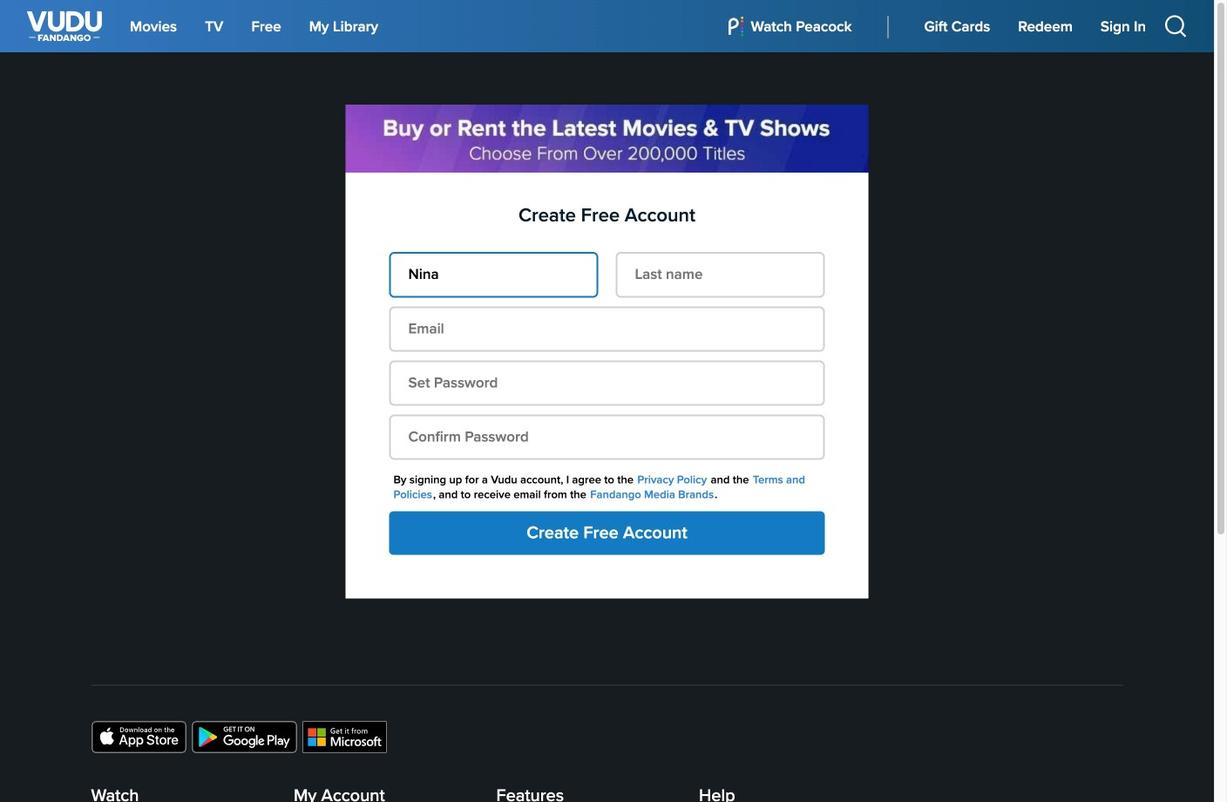 Task type: vqa. For each thing, say whether or not it's contained in the screenshot.
Top 200 Movies's View All link
no



Task type: locate. For each thing, give the bounding box(es) containing it.
Last name text field
[[616, 252, 825, 298]]

First name text field
[[389, 252, 598, 298]]

search image
[[1166, 15, 1187, 37]]

get the vudu app from the microsoft app store image
[[303, 721, 387, 753]]

Set Password password field
[[389, 360, 825, 406]]



Task type: describe. For each thing, give the bounding box(es) containing it.
get the vudu app from the apple app store image
[[92, 721, 186, 753]]

Confirm Password password field
[[389, 415, 825, 460]]

get the vudu app from the google play store image
[[192, 721, 297, 753]]

go to vudu homepage image
[[27, 5, 102, 47]]

Email email field
[[389, 306, 825, 352]]



